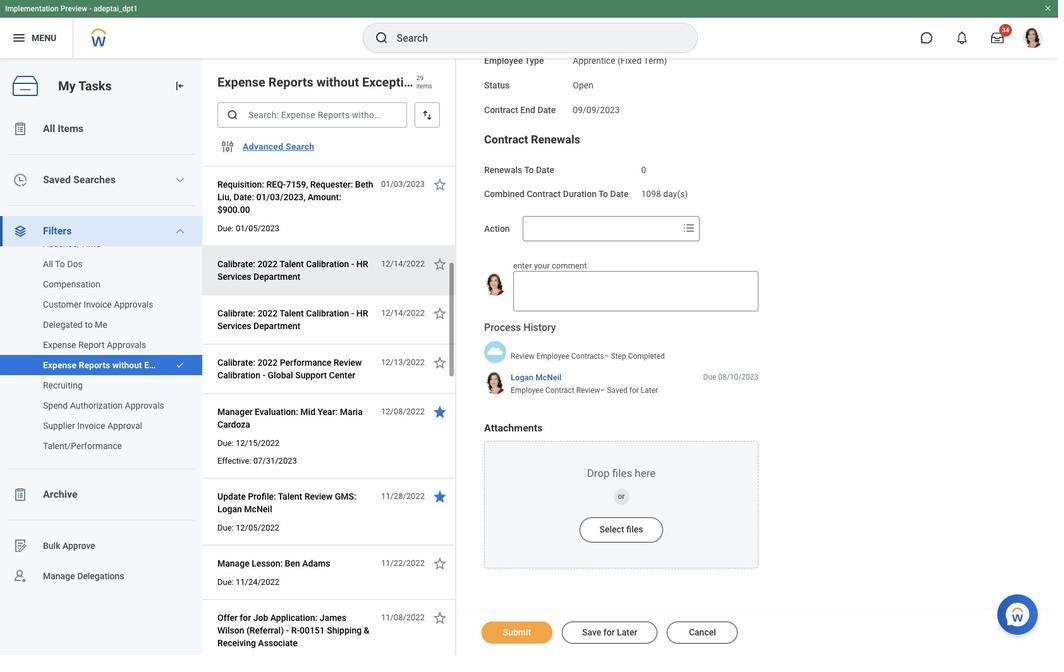 Task type: describe. For each thing, give the bounding box(es) containing it.
expense for expense report approvals button
[[43, 340, 76, 350]]

manage delegations
[[43, 571, 124, 582]]

11/28/2022
[[381, 492, 425, 501]]

cancel button
[[667, 622, 738, 644]]

contracts
[[571, 352, 604, 361]]

process history region
[[484, 321, 759, 401]]

- inside calibrate: 2022 performance review calibration - global support center
[[263, 371, 266, 381]]

requisition:
[[218, 180, 264, 190]]

supplier invoice approval
[[43, 421, 142, 431]]

date for contract end date
[[538, 105, 556, 115]]

2022 for 2nd "calibrate: 2022 talent calibration - hr services department" button from the bottom
[[258, 259, 278, 269]]

1098
[[641, 189, 661, 199]]

for inside process history region
[[630, 387, 639, 396]]

list containing absence/time
[[0, 231, 202, 459]]

configure image
[[220, 139, 235, 154]]

review inside update profile: talent review gms: logan mcneil
[[305, 492, 333, 502]]

save
[[582, 628, 602, 638]]

renewals to date element
[[641, 157, 646, 176]]

due: 12/05/2022
[[218, 524, 280, 533]]

profile:
[[248, 492, 276, 502]]

34 button
[[984, 24, 1012, 52]]

00151
[[300, 626, 325, 636]]

saved inside process history region
[[607, 387, 628, 396]]

completed
[[628, 352, 665, 361]]

due: for manage lesson: ben adams
[[218, 578, 234, 587]]

my tasks element
[[0, 58, 202, 656]]

12/14/2022 for 2nd "calibrate: 2022 talent calibration - hr services department" button from the bottom
[[381, 259, 425, 269]]

clipboard image for archive
[[13, 488, 28, 503]]

0
[[641, 165, 646, 175]]

approvals for spend authorization approvals
[[125, 401, 164, 411]]

items
[[58, 123, 83, 135]]

cardoza
[[218, 420, 250, 430]]

11/08/2022
[[381, 613, 425, 623]]

date:
[[234, 192, 254, 202]]

manage lesson: ben adams button
[[218, 556, 335, 572]]

talent/performance
[[43, 441, 122, 451]]

archive button
[[0, 480, 202, 510]]

exceptions inside button
[[144, 360, 188, 371]]

action
[[484, 224, 510, 234]]

34
[[1002, 27, 1010, 34]]

advanced search button
[[238, 134, 319, 159]]

employee contract review – saved for later
[[511, 387, 658, 396]]

due: for manager evaluation: mid year: maria cardoza
[[218, 439, 234, 448]]

performance
[[280, 358, 332, 368]]

29 items
[[417, 74, 432, 90]]

12/15/2022
[[236, 439, 280, 448]]

12/14/2022 for second "calibrate: 2022 talent calibration - hr services department" button from the top of the item list element
[[381, 309, 425, 318]]

expense report approvals
[[43, 340, 146, 350]]

approvals for customer invoice approvals
[[114, 300, 153, 310]]

calibration inside calibrate: 2022 performance review calibration - global support center
[[218, 371, 261, 381]]

1 vertical spatial renewals
[[484, 165, 523, 175]]

11/22/2022
[[381, 559, 425, 568]]

dos
[[67, 259, 83, 269]]

bulk
[[43, 541, 60, 551]]

expense report approvals button
[[0, 333, 190, 358]]

expense for expense reports without exceptions button
[[43, 360, 77, 371]]

combined contract duration to date element
[[641, 182, 688, 200]]

implementation
[[5, 4, 59, 13]]

all for all items
[[43, 123, 55, 135]]

date for renewals to date
[[536, 165, 554, 175]]

user plus image
[[13, 569, 28, 584]]

saved searches button
[[0, 165, 202, 195]]

expense reports without exceptions inside button
[[43, 360, 188, 371]]

‎-
[[286, 626, 289, 636]]

mid
[[301, 407, 316, 417]]

saved searches
[[43, 174, 116, 186]]

1098 day(s)
[[641, 189, 688, 199]]

department for 2nd "calibrate: 2022 talent calibration - hr services department" button from the bottom
[[254, 272, 301, 282]]

filters
[[43, 225, 72, 237]]

1 hr from the top
[[357, 259, 368, 269]]

1 vertical spatial employee
[[537, 352, 570, 361]]

calibration for second "calibrate: 2022 talent calibration - hr services department" button from the top of the item list element
[[306, 309, 349, 319]]

profile logan mcneil image
[[1023, 28, 1043, 51]]

review inside calibrate: 2022 performance review calibration - global support center
[[334, 358, 362, 368]]

logan mcneil
[[511, 373, 562, 383]]

effective:
[[218, 457, 251, 466]]

job
[[253, 613, 268, 623]]

recruiting
[[43, 381, 83, 391]]

review employee contracts – step completed
[[511, 352, 665, 361]]

calibrate: 2022 performance review calibration - global support center
[[218, 358, 362, 381]]

2 star image from the top
[[433, 257, 448, 272]]

due 08/10/2023
[[703, 373, 759, 382]]

select files button
[[580, 518, 664, 543]]

employee for contract
[[511, 387, 544, 396]]

renewals to date
[[484, 165, 554, 175]]

calibrate: for 2nd "calibrate: 2022 talent calibration - hr services department" button from the bottom
[[218, 259, 255, 269]]

james
[[320, 613, 347, 623]]

all items
[[43, 123, 83, 135]]

2 vertical spatial date
[[611, 189, 629, 199]]

due
[[703, 373, 717, 382]]

review down review employee contracts – step completed
[[577, 387, 600, 396]]

clock check image
[[13, 173, 28, 188]]

due: for requisition: req-7159, requester: beth liu, date: 01/03/2023, amount: $900.00
[[218, 224, 234, 233]]

star image for beth
[[433, 177, 448, 192]]

supplier invoice approval button
[[0, 414, 190, 439]]

check image
[[176, 361, 185, 370]]

mcneil inside update profile: talent review gms: logan mcneil
[[244, 505, 272, 515]]

Action field
[[523, 218, 679, 240]]

process history
[[484, 322, 556, 334]]

apprentice
[[573, 56, 616, 66]]

center
[[329, 371, 355, 381]]

01/03/2023,
[[256, 192, 306, 202]]

invoice for approvals
[[84, 300, 112, 310]]

adeptai_dpt1
[[94, 4, 138, 13]]

submit button
[[482, 622, 553, 644]]

attachments region
[[484, 422, 759, 569]]

saved inside saved searches dropdown button
[[43, 174, 71, 186]]

12/13/2022
[[381, 358, 425, 367]]

calibrate: for calibrate: 2022 performance review calibration - global support center button
[[218, 358, 255, 368]]

(referral)
[[247, 626, 284, 636]]

apprentice (fixed term)
[[573, 56, 667, 66]]

archive
[[43, 489, 78, 501]]

status
[[484, 80, 510, 90]]

amount:
[[308, 192, 341, 202]]

notifications large image
[[956, 32, 969, 44]]

manage for manage delegations
[[43, 571, 75, 582]]

or
[[618, 492, 625, 501]]

contract down renewals to date
[[527, 189, 561, 199]]

contract end date element
[[573, 97, 620, 116]]

spend authorization approvals button
[[0, 393, 190, 419]]

list containing all items
[[0, 114, 202, 592]]

effective: 07/31/2023
[[218, 457, 297, 466]]

- inside menu banner
[[89, 4, 92, 13]]

item list element
[[202, 58, 457, 656]]

expense inside item list element
[[218, 75, 265, 90]]

customer invoice approvals
[[43, 300, 153, 310]]

logan inside "button"
[[511, 373, 534, 383]]

09/09/2023
[[573, 105, 620, 115]]

calibrate: 2022 talent calibration - hr services department for second "calibrate: 2022 talent calibration - hr services department" button from the top of the item list element
[[218, 309, 368, 331]]

contract renewals group
[[484, 132, 1033, 201]]

calibrate: 2022 talent calibration - hr services department for 2nd "calibrate: 2022 talent calibration - hr services department" button from the bottom
[[218, 259, 368, 282]]

req-
[[267, 180, 286, 190]]

services for 2nd "calibrate: 2022 talent calibration - hr services department" button from the bottom
[[218, 272, 251, 282]]

(fixed
[[618, 56, 642, 66]]

liu,
[[218, 192, 231, 202]]

justify image
[[11, 30, 27, 46]]

talent for update profile: talent review gms: logan mcneil button
[[278, 492, 302, 502]]



Task type: vqa. For each thing, say whether or not it's contained in the screenshot.


Task type: locate. For each thing, give the bounding box(es) containing it.
for left job
[[240, 613, 251, 623]]

01/05/2023
[[236, 224, 280, 233]]

employee up the status
[[484, 56, 523, 66]]

0 horizontal spatial logan
[[218, 505, 242, 515]]

12/05/2022
[[236, 524, 280, 533]]

invoice inside button
[[84, 300, 112, 310]]

0 vertical spatial services
[[218, 272, 251, 282]]

0 horizontal spatial search image
[[226, 109, 239, 121]]

approvals up "approval"
[[125, 401, 164, 411]]

action bar region
[[457, 610, 1059, 656]]

1 vertical spatial reports
[[79, 360, 110, 371]]

submit
[[503, 628, 531, 638]]

Search Workday  search field
[[397, 24, 671, 52]]

1 horizontal spatial reports
[[269, 75, 313, 90]]

without down expense report approvals button
[[112, 360, 142, 371]]

manage lesson: ben adams
[[218, 559, 330, 569]]

update profile: talent review gms: logan mcneil button
[[218, 489, 374, 517]]

for
[[630, 387, 639, 396], [240, 613, 251, 623], [604, 628, 615, 638]]

preview
[[60, 4, 87, 13]]

1 vertical spatial mcneil
[[244, 505, 272, 515]]

recruiting button
[[0, 373, 190, 398]]

compensation
[[43, 279, 100, 290]]

1 vertical spatial all
[[43, 259, 53, 269]]

calibrate: 2022 talent calibration - hr services department button down 01/05/2023
[[218, 257, 374, 285]]

rename image
[[13, 539, 28, 554]]

talent inside update profile: talent review gms: logan mcneil
[[278, 492, 302, 502]]

later right save
[[617, 628, 638, 638]]

to for dos
[[55, 259, 65, 269]]

approvals inside button
[[125, 401, 164, 411]]

1 vertical spatial expense
[[43, 340, 76, 350]]

1 vertical spatial 12/14/2022
[[381, 309, 425, 318]]

1 vertical spatial manage
[[43, 571, 75, 582]]

end
[[521, 105, 536, 115]]

0 vertical spatial department
[[254, 272, 301, 282]]

update
[[218, 492, 246, 502]]

1 vertical spatial approvals
[[107, 340, 146, 350]]

services for second "calibrate: 2022 talent calibration - hr services department" button from the top of the item list element
[[218, 321, 251, 331]]

my tasks
[[58, 78, 112, 93]]

due: 11/24/2022
[[218, 578, 280, 587]]

0 vertical spatial logan
[[511, 373, 534, 383]]

1 horizontal spatial without
[[317, 75, 359, 90]]

0 vertical spatial all
[[43, 123, 55, 135]]

5 star image from the top
[[433, 611, 448, 626]]

$900.00
[[218, 205, 250, 215]]

star image
[[433, 177, 448, 192], [433, 257, 448, 272], [433, 405, 448, 420], [433, 489, 448, 505], [433, 611, 448, 626]]

to right duration
[[599, 189, 608, 199]]

invoice up talent/performance "button"
[[77, 421, 105, 431]]

enter your comment text field
[[513, 272, 759, 312]]

2 12/14/2022 from the top
[[381, 309, 425, 318]]

attachments
[[484, 422, 543, 434]]

application:
[[271, 613, 318, 623]]

0 vertical spatial clipboard image
[[13, 121, 28, 137]]

date
[[538, 105, 556, 115], [536, 165, 554, 175], [611, 189, 629, 199]]

0 vertical spatial reports
[[269, 75, 313, 90]]

invoice inside 'button'
[[77, 421, 105, 431]]

2 vertical spatial 2022
[[258, 358, 278, 368]]

later
[[641, 387, 658, 396], [617, 628, 638, 638]]

1 vertical spatial services
[[218, 321, 251, 331]]

without inside item list element
[[317, 75, 359, 90]]

2 vertical spatial to
[[55, 259, 65, 269]]

logan mcneil button
[[511, 372, 562, 383]]

expense reports without exceptions down expense report approvals button
[[43, 360, 188, 371]]

expense right the 'transformation import' image
[[218, 75, 265, 90]]

invoice up delegated to me button
[[84, 300, 112, 310]]

1 vertical spatial invoice
[[77, 421, 105, 431]]

2022 for second "calibrate: 2022 talent calibration - hr services department" button from the top of the item list element
[[258, 309, 278, 319]]

1 vertical spatial without
[[112, 360, 142, 371]]

talent for 2nd "calibrate: 2022 talent calibration - hr services department" button from the bottom
[[280, 259, 304, 269]]

r-
[[291, 626, 300, 636]]

0 horizontal spatial for
[[240, 613, 251, 623]]

customer invoice approvals button
[[0, 292, 190, 317]]

mcneil up 'employee contract review – saved for later'
[[536, 373, 562, 383]]

2022 for calibrate: 2022 performance review calibration - global support center button
[[258, 358, 278, 368]]

0 horizontal spatial mcneil
[[244, 505, 272, 515]]

calibrate: 2022 talent calibration - hr services department down 01/05/2023
[[218, 259, 368, 282]]

0 vertical spatial expense reports without exceptions
[[218, 75, 425, 90]]

absence/time button
[[0, 231, 190, 257]]

1 horizontal spatial logan
[[511, 373, 534, 383]]

contract
[[484, 105, 518, 115], [484, 132, 528, 146], [527, 189, 561, 199], [546, 387, 575, 396]]

1 vertical spatial date
[[536, 165, 554, 175]]

requisition: req-7159, requester: beth liu, date: 01/03/2023, amount: $900.00
[[218, 180, 373, 215]]

expense
[[218, 75, 265, 90], [43, 340, 76, 350], [43, 360, 77, 371]]

implementation preview -   adeptai_dpt1
[[5, 4, 138, 13]]

2 vertical spatial calibrate:
[[218, 358, 255, 368]]

1 clipboard image from the top
[[13, 121, 28, 137]]

clipboard image inside archive button
[[13, 488, 28, 503]]

term)
[[644, 56, 667, 66]]

for for offer for job application: james wilson (referral) ‎- r-00151 shipping & receiving associate
[[240, 613, 251, 623]]

2 clipboard image from the top
[[13, 488, 28, 503]]

1 horizontal spatial mcneil
[[536, 373, 562, 383]]

1 vertical spatial for
[[240, 613, 251, 623]]

0 vertical spatial calibrate:
[[218, 259, 255, 269]]

0 vertical spatial manage
[[218, 559, 250, 569]]

01/03/2023
[[381, 180, 425, 189]]

2022 down 01/05/2023
[[258, 259, 278, 269]]

open element
[[573, 78, 594, 90]]

later inside process history region
[[641, 387, 658, 396]]

close environment banner image
[[1045, 4, 1052, 12]]

3 star image from the top
[[433, 556, 448, 572]]

0 vertical spatial calibrate: 2022 talent calibration - hr services department button
[[218, 257, 374, 285]]

0 horizontal spatial expense reports without exceptions
[[43, 360, 188, 371]]

star image for gms:
[[433, 489, 448, 505]]

1 vertical spatial later
[[617, 628, 638, 638]]

1 horizontal spatial saved
[[607, 387, 628, 396]]

employee's photo (logan mcneil) image
[[484, 274, 506, 296]]

2 vertical spatial for
[[604, 628, 615, 638]]

0 vertical spatial employee
[[484, 56, 523, 66]]

1 vertical spatial hr
[[357, 309, 368, 319]]

manage down bulk
[[43, 571, 75, 582]]

due: down "$900.00"
[[218, 224, 234, 233]]

1 vertical spatial logan
[[218, 505, 242, 515]]

department for second "calibrate: 2022 talent calibration - hr services department" button from the top of the item list element
[[254, 321, 301, 331]]

contract renewals
[[484, 132, 580, 146]]

0 vertical spatial talent
[[280, 259, 304, 269]]

to inside button
[[55, 259, 65, 269]]

2 list from the top
[[0, 231, 202, 459]]

1 vertical spatial search image
[[226, 109, 239, 121]]

0 vertical spatial search image
[[374, 30, 389, 46]]

calibrate: inside calibrate: 2022 performance review calibration - global support center
[[218, 358, 255, 368]]

star image
[[433, 306, 448, 321], [433, 355, 448, 371], [433, 556, 448, 572]]

1 all from the top
[[43, 123, 55, 135]]

bulk approve link
[[0, 531, 202, 562]]

approvals for expense report approvals
[[107, 340, 146, 350]]

your
[[534, 261, 550, 271]]

manager evaluation: mid year: maria cardoza button
[[218, 405, 374, 433]]

date up combined contract duration to date
[[536, 165, 554, 175]]

2 calibrate: 2022 talent calibration - hr services department button from the top
[[218, 306, 374, 334]]

manage inside button
[[218, 559, 250, 569]]

exceptions inside item list element
[[362, 75, 425, 90]]

1 vertical spatial talent
[[280, 309, 304, 319]]

0 vertical spatial invoice
[[84, 300, 112, 310]]

0 vertical spatial approvals
[[114, 300, 153, 310]]

Search: Expense Reports without Exceptions text field
[[218, 102, 407, 128]]

approvals down me
[[107, 340, 146, 350]]

&
[[364, 626, 370, 636]]

save for later button
[[562, 622, 658, 644]]

expense up recruiting
[[43, 360, 77, 371]]

all left dos on the top left of the page
[[43, 259, 53, 269]]

1 calibrate: 2022 talent calibration - hr services department button from the top
[[218, 257, 374, 285]]

contract down the status
[[484, 105, 518, 115]]

2 2022 from the top
[[258, 309, 278, 319]]

1 vertical spatial clipboard image
[[13, 488, 28, 503]]

1 vertical spatial calibration
[[306, 309, 349, 319]]

0 horizontal spatial renewals
[[484, 165, 523, 175]]

calibration for 2nd "calibrate: 2022 talent calibration - hr services department" button from the bottom
[[306, 259, 349, 269]]

2 due: from the top
[[218, 439, 234, 448]]

me
[[95, 320, 107, 330]]

expense reports without exceptions button
[[0, 353, 188, 378]]

1 vertical spatial –
[[600, 387, 605, 396]]

1 calibrate: 2022 talent calibration - hr services department from the top
[[218, 259, 368, 282]]

0 vertical spatial date
[[538, 105, 556, 115]]

invoice for approval
[[77, 421, 105, 431]]

08/10/2023
[[718, 373, 759, 382]]

chevron down image
[[175, 226, 185, 236]]

4 star image from the top
[[433, 489, 448, 505]]

1 star image from the top
[[433, 177, 448, 192]]

2 horizontal spatial to
[[599, 189, 608, 199]]

cancel
[[689, 628, 716, 638]]

logan down process history
[[511, 373, 534, 383]]

saved
[[43, 174, 71, 186], [607, 387, 628, 396]]

without up "search: expense reports without exceptions" text field
[[317, 75, 359, 90]]

0 horizontal spatial manage
[[43, 571, 75, 582]]

maria
[[340, 407, 363, 417]]

clipboard image for all items
[[13, 121, 28, 137]]

0 vertical spatial expense
[[218, 75, 265, 90]]

employee for type
[[484, 56, 523, 66]]

delegated to me button
[[0, 312, 190, 338]]

due: left 11/24/2022
[[218, 578, 234, 587]]

1 vertical spatial calibrate: 2022 talent calibration - hr services department
[[218, 309, 368, 331]]

0 vertical spatial without
[[317, 75, 359, 90]]

calibrate: for second "calibrate: 2022 talent calibration - hr services department" button from the top of the item list element
[[218, 309, 255, 319]]

– down review employee contracts – step completed
[[600, 387, 605, 396]]

for right save
[[604, 628, 615, 638]]

0 vertical spatial hr
[[357, 259, 368, 269]]

12/14/2022
[[381, 259, 425, 269], [381, 309, 425, 318]]

sort image
[[421, 109, 434, 121]]

1 12/14/2022 from the top
[[381, 259, 425, 269]]

0 horizontal spatial without
[[112, 360, 142, 371]]

expense down delegated
[[43, 340, 76, 350]]

search image inside item list element
[[226, 109, 239, 121]]

due: for update profile: talent review gms: logan mcneil
[[218, 524, 234, 533]]

saved down "step"
[[607, 387, 628, 396]]

inbox large image
[[991, 32, 1004, 44]]

– left "step"
[[604, 352, 609, 361]]

select
[[600, 525, 624, 535]]

enter
[[513, 261, 532, 271]]

adams
[[302, 559, 330, 569]]

talent for second "calibrate: 2022 talent calibration - hr services department" button from the top of the item list element
[[280, 309, 304, 319]]

support
[[295, 371, 327, 381]]

2022 inside calibrate: 2022 performance review calibration - global support center
[[258, 358, 278, 368]]

1 vertical spatial star image
[[433, 355, 448, 371]]

manage inside my tasks "element"
[[43, 571, 75, 582]]

prompts image
[[681, 221, 697, 236]]

clipboard image left the all items
[[13, 121, 28, 137]]

offer for job application: james wilson (referral) ‎- r-00151 shipping & receiving associate button
[[218, 611, 374, 651]]

contract inside process history region
[[546, 387, 575, 396]]

search image inside menu banner
[[374, 30, 389, 46]]

review left gms:
[[305, 492, 333, 502]]

reports up "search: expense reports without exceptions" text field
[[269, 75, 313, 90]]

clipboard image left archive
[[13, 488, 28, 503]]

day(s)
[[664, 189, 688, 199]]

2022 up calibrate: 2022 performance review calibration - global support center
[[258, 309, 278, 319]]

renewals down the end
[[531, 132, 580, 146]]

list
[[0, 114, 202, 592], [0, 231, 202, 459]]

3 calibrate: from the top
[[218, 358, 255, 368]]

1 horizontal spatial to
[[524, 165, 534, 175]]

ben
[[285, 559, 300, 569]]

expense reports without exceptions inside item list element
[[218, 75, 425, 90]]

to
[[85, 320, 93, 330]]

department up calibrate: 2022 performance review calibration - global support center
[[254, 321, 301, 331]]

1 horizontal spatial renewals
[[531, 132, 580, 146]]

1 horizontal spatial expense reports without exceptions
[[218, 75, 425, 90]]

29
[[417, 74, 424, 81]]

global
[[268, 371, 293, 381]]

1 vertical spatial calibrate:
[[218, 309, 255, 319]]

all for all to dos
[[43, 259, 53, 269]]

requisition: req-7159, requester: beth liu, date: 01/03/2023, amount: $900.00 button
[[218, 177, 374, 218]]

2 hr from the top
[[357, 309, 368, 319]]

0 horizontal spatial to
[[55, 259, 65, 269]]

0 vertical spatial star image
[[433, 306, 448, 321]]

star image for maria
[[433, 405, 448, 420]]

customer
[[43, 300, 82, 310]]

search
[[286, 142, 314, 152]]

2 all from the top
[[43, 259, 53, 269]]

all left items
[[43, 123, 55, 135]]

review up center
[[334, 358, 362, 368]]

chevron down image
[[175, 175, 185, 185]]

– for review employee contracts
[[604, 352, 609, 361]]

review up logan mcneil
[[511, 352, 535, 361]]

apprentice (fixed term) element
[[573, 53, 667, 66]]

my
[[58, 78, 76, 93]]

1 vertical spatial department
[[254, 321, 301, 331]]

clipboard image
[[13, 121, 28, 137], [13, 488, 28, 503]]

for for save for later
[[604, 628, 615, 638]]

0 vertical spatial to
[[524, 165, 534, 175]]

1 horizontal spatial later
[[641, 387, 658, 396]]

mcneil inside "button"
[[536, 373, 562, 383]]

3 due: from the top
[[218, 524, 234, 533]]

2 vertical spatial talent
[[278, 492, 302, 502]]

search image
[[374, 30, 389, 46], [226, 109, 239, 121]]

employee down logan mcneil "button"
[[511, 387, 544, 396]]

calibrate: 2022 talent calibration - hr services department button up performance
[[218, 306, 374, 334]]

1 list from the top
[[0, 114, 202, 592]]

tasks
[[78, 78, 112, 93]]

employee up logan mcneil
[[537, 352, 570, 361]]

star image for calibrate: 2022 talent calibration - hr services department
[[433, 306, 448, 321]]

7159,
[[286, 180, 308, 190]]

2 department from the top
[[254, 321, 301, 331]]

department down 01/05/2023
[[254, 272, 301, 282]]

approvals up delegated to me button
[[114, 300, 153, 310]]

1 2022 from the top
[[258, 259, 278, 269]]

menu banner
[[0, 0, 1059, 58]]

calibrate: 2022 talent calibration - hr services department
[[218, 259, 368, 282], [218, 309, 368, 331]]

0 horizontal spatial later
[[617, 628, 638, 638]]

2022 up global
[[258, 358, 278, 368]]

0 vertical spatial mcneil
[[536, 373, 562, 383]]

1 vertical spatial 2022
[[258, 309, 278, 319]]

to for date
[[524, 165, 534, 175]]

1 horizontal spatial exceptions
[[362, 75, 425, 90]]

1 vertical spatial exceptions
[[144, 360, 188, 371]]

due: down the update
[[218, 524, 234, 533]]

0 vertical spatial –
[[604, 352, 609, 361]]

for inside "offer for job application: james wilson (referral) ‎- r-00151 shipping & receiving associate"
[[240, 613, 251, 623]]

manage for manage lesson: ben adams
[[218, 559, 250, 569]]

receiving
[[218, 639, 256, 649]]

1 star image from the top
[[433, 306, 448, 321]]

reports inside item list element
[[269, 75, 313, 90]]

2 calibrate: 2022 talent calibration - hr services department from the top
[[218, 309, 368, 331]]

4 due: from the top
[[218, 578, 234, 587]]

reports down expense report approvals
[[79, 360, 110, 371]]

1 department from the top
[[254, 272, 301, 282]]

2 horizontal spatial for
[[630, 387, 639, 396]]

2 vertical spatial employee
[[511, 387, 544, 396]]

advanced search
[[243, 142, 314, 152]]

later down completed
[[641, 387, 658, 396]]

evaluation:
[[255, 407, 298, 417]]

2 vertical spatial calibration
[[218, 371, 261, 381]]

11/24/2022
[[236, 578, 280, 587]]

2 vertical spatial approvals
[[125, 401, 164, 411]]

– for employee contract review
[[600, 387, 605, 396]]

1 horizontal spatial manage
[[218, 559, 250, 569]]

calibrate: 2022 talent calibration - hr services department up performance
[[218, 309, 368, 331]]

1 services from the top
[[218, 272, 251, 282]]

1 due: from the top
[[218, 224, 234, 233]]

manage delegations link
[[0, 562, 202, 592]]

0 vertical spatial calibration
[[306, 259, 349, 269]]

2 calibrate: from the top
[[218, 309, 255, 319]]

0 horizontal spatial reports
[[79, 360, 110, 371]]

later inside button
[[617, 628, 638, 638]]

reports inside button
[[79, 360, 110, 371]]

spend
[[43, 401, 68, 411]]

0 vertical spatial calibrate: 2022 talent calibration - hr services department
[[218, 259, 368, 282]]

transformation import image
[[173, 80, 186, 92]]

to left dos on the top left of the page
[[55, 259, 65, 269]]

0 vertical spatial 12/14/2022
[[381, 259, 425, 269]]

contract down logan mcneil "button"
[[546, 387, 575, 396]]

calibrate: 2022 talent calibration - hr services department button
[[218, 257, 374, 285], [218, 306, 374, 334]]

2 vertical spatial expense
[[43, 360, 77, 371]]

3 star image from the top
[[433, 405, 448, 420]]

due: up the effective:
[[218, 439, 234, 448]]

manager evaluation: mid year: maria cardoza
[[218, 407, 363, 430]]

0 vertical spatial exceptions
[[362, 75, 425, 90]]

for inside save for later button
[[604, 628, 615, 638]]

2 services from the top
[[218, 321, 251, 331]]

expense reports without exceptions up "search: expense reports without exceptions" text field
[[218, 75, 425, 90]]

associate
[[258, 639, 298, 649]]

1 horizontal spatial for
[[604, 628, 615, 638]]

delegations
[[77, 571, 124, 582]]

searches
[[73, 174, 116, 186]]

manage up due: 11/24/2022
[[218, 559, 250, 569]]

1 calibrate: from the top
[[218, 259, 255, 269]]

saved right clock check icon
[[43, 174, 71, 186]]

clipboard image inside all items button
[[13, 121, 28, 137]]

offer for job application: james wilson (referral) ‎- r-00151 shipping & receiving associate
[[218, 613, 370, 649]]

due: 12/15/2022
[[218, 439, 280, 448]]

perspective image
[[13, 224, 28, 239]]

for down completed
[[630, 387, 639, 396]]

to down contract renewals
[[524, 165, 534, 175]]

date left 1098 at top
[[611, 189, 629, 199]]

without inside expense reports without exceptions button
[[112, 360, 142, 371]]

0 vertical spatial for
[[630, 387, 639, 396]]

star image for calibrate: 2022 performance review calibration - global support center
[[433, 355, 448, 371]]

supplier
[[43, 421, 75, 431]]

renewals up combined
[[484, 165, 523, 175]]

requester:
[[310, 180, 353, 190]]

contract down the contract end date
[[484, 132, 528, 146]]

1 vertical spatial expense reports without exceptions
[[43, 360, 188, 371]]

absence/time
[[43, 239, 101, 249]]

2 star image from the top
[[433, 355, 448, 371]]

0 horizontal spatial exceptions
[[144, 360, 188, 371]]

0 vertical spatial renewals
[[531, 132, 580, 146]]

all to dos button
[[0, 252, 190, 277]]

review
[[511, 352, 535, 361], [334, 358, 362, 368], [577, 387, 600, 396], [305, 492, 333, 502]]

to
[[524, 165, 534, 175], [599, 189, 608, 199], [55, 259, 65, 269]]

calibration
[[306, 259, 349, 269], [306, 309, 349, 319], [218, 371, 261, 381]]

all to dos
[[43, 259, 83, 269]]

mcneil down profile: at the left bottom of the page
[[244, 505, 272, 515]]

date right the end
[[538, 105, 556, 115]]

1 vertical spatial calibrate: 2022 talent calibration - hr services department button
[[218, 306, 374, 334]]

0 vertical spatial 2022
[[258, 259, 278, 269]]

2 vertical spatial star image
[[433, 556, 448, 572]]

offer
[[218, 613, 238, 623]]

3 2022 from the top
[[258, 358, 278, 368]]

logan down the update
[[218, 505, 242, 515]]

1 vertical spatial saved
[[607, 387, 628, 396]]

1 horizontal spatial search image
[[374, 30, 389, 46]]

logan inside update profile: talent review gms: logan mcneil
[[218, 505, 242, 515]]

0 vertical spatial later
[[641, 387, 658, 396]]



